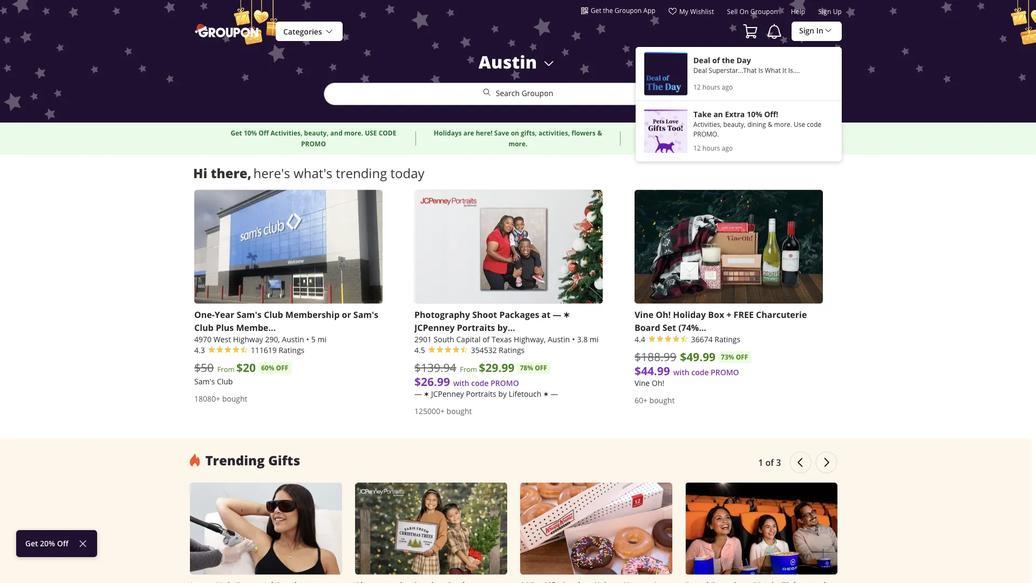Task type: describe. For each thing, give the bounding box(es) containing it.
bought for $26.99
[[447, 406, 472, 416]]

18080+
[[194, 394, 220, 404]]

my wishlist
[[680, 7, 715, 16]]

— for $26.99
[[415, 389, 422, 399]]

& inside prep for thanksgiving! save on home decor, cleaning products, travel, florals & more.
[[749, 139, 754, 148]]

trending
[[205, 451, 265, 469]]

$139.94
[[415, 360, 457, 375]]

set
[[663, 321, 677, 333]]

20%
[[40, 539, 55, 549]]

club inside the $50 from $20 60% off sam's club
[[217, 376, 233, 386]]

texas
[[492, 334, 512, 344]]

my wishlist link
[[669, 7, 715, 20]]

the inside deal of the day deal superstar...that is what it is….
[[722, 55, 735, 66]]

holidays
[[434, 129, 462, 138]]

12 hours ago
[[694, 83, 733, 91]]

sign for sign in
[[800, 26, 815, 36]]

extra
[[725, 109, 745, 120]]

there,
[[211, 164, 252, 182]]

with for $44.99
[[674, 367, 690, 377]]

of for deal
[[713, 55, 720, 66]]

activities,
[[539, 129, 570, 138]]

activities, inside take an extra 10% off! activities, beauty, dining & more. use code promo. 12 hours ago
[[694, 120, 722, 129]]

$44.99 with code promo vine oh!
[[635, 363, 740, 388]]

60+ bought
[[635, 395, 675, 405]]

& for off!
[[768, 120, 773, 129]]

notifications inbox image
[[766, 23, 783, 40]]

it
[[783, 66, 787, 75]]

$188.99
[[635, 349, 677, 364]]

the inside get the groupon app button
[[603, 6, 613, 15]]

here's
[[254, 164, 290, 182]]

ratings for $139.94
[[499, 345, 525, 355]]

groupon for on
[[751, 7, 779, 16]]

florals
[[727, 139, 747, 148]]

with for $26.99
[[454, 378, 470, 388]]

code for $26.99
[[472, 378, 489, 388]]

(74%...
[[679, 321, 707, 333]]

jcpenney for $26.99
[[431, 389, 464, 399]]

from $29.99
[[460, 360, 515, 375]]

1 12 from the top
[[694, 83, 701, 91]]

get for get the groupon app
[[591, 6, 602, 15]]

home
[[739, 129, 757, 138]]

is
[[759, 66, 764, 75]]

products,
[[672, 139, 702, 148]]

$50 from $20 60% off sam's club
[[194, 360, 289, 386]]

4.4
[[635, 334, 646, 344]]

day
[[737, 55, 751, 66]]

search groupon
[[496, 88, 554, 98]]

$50
[[194, 360, 214, 375]]

on for holidays are here! save on gifts, activities, flowers & more.
[[511, 129, 519, 138]]

hours inside take an extra 10% off! activities, beauty, dining & more. use code promo. 12 hours ago
[[703, 144, 721, 152]]

get the groupon app
[[591, 6, 656, 15]]

2 horizontal spatial on
[[740, 7, 749, 16]]

sell
[[728, 7, 738, 16]]

portraits for photography
[[457, 321, 495, 333]]

groupon inside search field
[[522, 88, 554, 98]]

36674
[[692, 334, 713, 344]]

help link
[[792, 7, 806, 20]]

highway,
[[514, 334, 546, 344]]

box
[[709, 308, 725, 320]]

1 horizontal spatial ✶
[[544, 389, 549, 399]]

groupon image
[[194, 23, 261, 38]]

18080+ bought
[[194, 394, 248, 404]]

$29.99
[[479, 360, 515, 375]]

$26.99
[[415, 374, 450, 389]]

is….
[[789, 66, 800, 75]]

promo for $44.99
[[711, 367, 740, 377]]

10% inside get 10% off activities, beauty, and more. use code promo
[[244, 129, 257, 138]]

sell on groupon
[[728, 7, 779, 16]]

promo inside get 10% off activities, beauty, and more. use code promo
[[301, 139, 326, 148]]

decor,
[[759, 129, 779, 138]]

take an extra 10% off! activities, beauty, dining & more. use code promo. 12 hours ago
[[694, 109, 822, 152]]

plus
[[216, 321, 234, 333]]

Search Groupon search field
[[324, 50, 713, 123]]

beauty, inside get 10% off activities, beauty, and more. use code promo
[[304, 129, 329, 138]]

vine inside $44.99 with code promo vine oh!
[[635, 378, 650, 388]]

sell on groupon link
[[728, 7, 779, 20]]

austin button
[[479, 50, 558, 74]]

1 vertical spatial club
[[194, 321, 214, 333]]

from inside from $29.99
[[460, 365, 477, 374]]

ago inside take an extra 10% off! activities, beauty, dining & more. use code promo. 12 hours ago
[[722, 144, 733, 152]]

5
[[311, 334, 316, 344]]

0 vertical spatial club
[[264, 308, 283, 320]]

trending gifts
[[205, 451, 300, 469]]

from inside the $50 from $20 60% off sam's club
[[217, 365, 235, 374]]

use
[[365, 129, 377, 138]]

get 10% off activities, beauty, and more. use code promo
[[231, 129, 397, 148]]

photography shoot packages at — ✶ jcpenney portraits by... 2901 south capital of texas highway, austin • 3.8 mi
[[415, 308, 599, 344]]

austin inside one-year sam's club membership or sam's club plus membe... 4970 west highway 290, austin • 5 mi
[[282, 334, 304, 344]]

$20
[[237, 360, 256, 375]]

holidays are here! save on gifts, activities, flowers & more.
[[434, 129, 603, 148]]

austin inside austin button
[[479, 50, 537, 74]]

— right lifetouch
[[551, 389, 559, 399]]

thanksgiving!
[[666, 129, 710, 138]]

on for prep for thanksgiving! save on home decor, cleaning products, travel, florals & more.
[[729, 129, 737, 138]]

activities, inside get 10% off activities, beauty, and more. use code promo
[[271, 129, 303, 138]]

60%
[[261, 363, 275, 372]]

at
[[542, 308, 551, 320]]

categories button
[[276, 22, 343, 42]]

off inside the $50 from $20 60% off sam's club
[[276, 363, 289, 372]]

or
[[342, 308, 351, 320]]

prep for thanksgiving! save on home decor, cleaning products, travel, florals & more. link
[[634, 128, 812, 149]]

off for $26.99
[[535, 363, 547, 372]]

36674 ratings
[[692, 334, 741, 344]]

code for $44.99
[[692, 367, 709, 377]]

and
[[330, 129, 343, 138]]

categories
[[283, 27, 322, 37]]

60+
[[635, 395, 648, 405]]

packages
[[500, 308, 540, 320]]

travel,
[[704, 139, 725, 148]]

1
[[759, 456, 764, 468]]

12 inside take an extra 10% off! activities, beauty, dining & more. use code promo. 12 hours ago
[[694, 144, 701, 152]]

1 of 3
[[759, 456, 782, 468]]

trending
[[336, 164, 387, 182]]

search
[[496, 88, 520, 98]]

1 horizontal spatial sam's
[[237, 308, 262, 320]]

highway
[[233, 334, 263, 344]]

sign for sign up
[[819, 7, 832, 16]]

hi
[[193, 164, 207, 182]]

take an extra 10% off! heading
[[694, 109, 834, 120]]

73%
[[721, 352, 735, 362]]

sign up
[[819, 7, 842, 16]]

portraits for $26.99
[[466, 389, 497, 399]]

south
[[434, 334, 455, 344]]

save for travel,
[[712, 129, 727, 138]]



Task type: locate. For each thing, give the bounding box(es) containing it.
get the groupon app button
[[581, 5, 656, 15]]

jcpenney inside 'photography shoot packages at — ✶ jcpenney portraits by... 2901 south capital of texas highway, austin • 3.8 mi'
[[415, 321, 455, 333]]

12 up take
[[694, 83, 701, 91]]

from left $20
[[217, 365, 235, 374]]

354532
[[471, 345, 497, 355]]

0 vertical spatial the
[[603, 6, 613, 15]]

membership
[[286, 308, 340, 320]]

for
[[655, 129, 664, 138]]

1 vertical spatial the
[[722, 55, 735, 66]]

125000+ bought
[[415, 406, 472, 416]]

ratings down texas
[[499, 345, 525, 355]]

sam's right the or
[[354, 308, 379, 320]]

1 horizontal spatial off
[[259, 129, 269, 138]]

2 horizontal spatial off
[[736, 352, 749, 362]]

charcuterie
[[757, 308, 807, 320]]

0 horizontal spatial of
[[483, 334, 490, 344]]

1 horizontal spatial 10%
[[747, 109, 763, 120]]

& for on
[[598, 129, 603, 138]]

promo inside $26.99 with code promo — ✶ jcpenney portraits by lifetouch ✶ —
[[491, 378, 519, 388]]

bought down the $50 from $20 60% off sam's club
[[222, 394, 248, 404]]

of up 354532
[[483, 334, 490, 344]]

0 vertical spatial off
[[259, 129, 269, 138]]

0 vertical spatial hours
[[703, 83, 721, 91]]

0 vertical spatial portraits
[[457, 321, 495, 333]]

2 12 from the top
[[694, 144, 701, 152]]

get left app
[[591, 6, 602, 15]]

0 horizontal spatial code
[[472, 378, 489, 388]]

save inside holidays are here! save on gifts, activities, flowers & more.
[[494, 129, 509, 138]]

get
[[591, 6, 602, 15], [231, 129, 242, 138], [25, 539, 38, 549]]

— inside 'photography shoot packages at — ✶ jcpenney portraits by... 2901 south capital of texas highway, austin • 3.8 mi'
[[553, 308, 562, 320]]

shoot
[[473, 308, 497, 320]]

club up 18080+ bought
[[217, 376, 233, 386]]

jcpenney for 2901 south capital of texas highway, austin
[[415, 321, 455, 333]]

today
[[391, 164, 425, 182]]

bought right 60+ on the right of the page
[[650, 395, 675, 405]]

sign
[[819, 7, 832, 16], [800, 26, 815, 36]]

2 horizontal spatial ratings
[[715, 334, 741, 344]]

✶ right lifetouch
[[544, 389, 549, 399]]

0 vertical spatial 10%
[[747, 109, 763, 120]]

2 vertical spatial club
[[217, 376, 233, 386]]

0 horizontal spatial groupon
[[522, 88, 554, 98]]

off up here's at the left top
[[259, 129, 269, 138]]

code down $49.99
[[692, 367, 709, 377]]

2 horizontal spatial of
[[766, 456, 774, 468]]

oh! up the 60+ bought
[[652, 378, 665, 388]]

$26.99 with code promo — ✶ jcpenney portraits by lifetouch ✶ —
[[415, 374, 559, 399]]

0 horizontal spatial ✶
[[424, 389, 429, 399]]

year
[[215, 308, 234, 320]]

1 horizontal spatial bought
[[447, 406, 472, 416]]

0 vertical spatial get
[[591, 6, 602, 15]]

hours down promo.
[[703, 144, 721, 152]]

one-year sam's club membership or sam's club plus membe... 4970 west highway 290, austin • 5 mi
[[194, 308, 379, 344]]

✶ inside 'photography shoot packages at — ✶ jcpenney portraits by... 2901 south capital of texas highway, austin • 3.8 mi'
[[564, 308, 570, 320]]

0 horizontal spatial save
[[494, 129, 509, 138]]

1 save from the left
[[494, 129, 509, 138]]

sign in button
[[792, 21, 842, 41]]

2 hours from the top
[[703, 144, 721, 152]]

1 vertical spatial off
[[57, 539, 69, 549]]

hours down superstar...that
[[703, 83, 721, 91]]

code inside $44.99 with code promo vine oh!
[[692, 367, 709, 377]]

0 horizontal spatial 10%
[[244, 129, 257, 138]]

beauty, left and
[[304, 129, 329, 138]]

of for 1
[[766, 456, 774, 468]]

jcpenney down photography
[[415, 321, 455, 333]]

promo
[[301, 139, 326, 148], [711, 367, 740, 377], [491, 378, 519, 388]]

on left the 'gifts,'
[[511, 129, 519, 138]]

vine oh! holiday box + free charcuterie board set (74%...
[[635, 308, 807, 333]]

0 horizontal spatial off
[[276, 363, 289, 372]]

290,
[[265, 334, 280, 344]]

the up superstar...that
[[722, 55, 735, 66]]

1 vertical spatial oh!
[[652, 378, 665, 388]]

of inside 'photography shoot packages at — ✶ jcpenney portraits by... 2901 south capital of texas highway, austin • 3.8 mi'
[[483, 334, 490, 344]]

of inside deal of the day deal superstar...that is what it is….
[[713, 55, 720, 66]]

on inside holidays are here! save on gifts, activities, flowers & more.
[[511, 129, 519, 138]]

by...
[[498, 321, 515, 333]]

78%
[[520, 363, 534, 372]]

0 horizontal spatial get
[[25, 539, 38, 549]]

ratings up 73%
[[715, 334, 741, 344]]

1 horizontal spatial club
[[217, 376, 233, 386]]

2 horizontal spatial austin
[[548, 334, 570, 344]]

activities, up here's at the left top
[[271, 129, 303, 138]]

of right 1
[[766, 456, 774, 468]]

✶ for $26.99
[[424, 389, 429, 399]]

& inside holidays are here! save on gifts, activities, flowers & more.
[[598, 129, 603, 138]]

1 horizontal spatial •
[[572, 334, 575, 344]]

sign inside button
[[800, 26, 815, 36]]

1 horizontal spatial the
[[722, 55, 735, 66]]

with
[[674, 367, 690, 377], [454, 378, 470, 388]]

2 horizontal spatial bought
[[650, 395, 675, 405]]

off inside get 10% off activities, beauty, and more. use code promo
[[259, 129, 269, 138]]

off for $44.99
[[736, 352, 749, 362]]

ratings for $50
[[279, 345, 305, 355]]

off right 73%
[[736, 352, 749, 362]]

off for 20%
[[57, 539, 69, 549]]

take
[[694, 109, 712, 120]]

off right 20%
[[57, 539, 69, 549]]

1 deal from the top
[[694, 55, 711, 66]]

1 from from the left
[[217, 365, 235, 374]]

sign up link
[[819, 7, 842, 20]]

— right 'at' on the bottom right of page
[[553, 308, 562, 320]]

0 vertical spatial of
[[713, 55, 720, 66]]

promo for $26.99
[[491, 378, 519, 388]]

0 horizontal spatial the
[[603, 6, 613, 15]]

1 horizontal spatial of
[[713, 55, 720, 66]]

2 mi from the left
[[590, 334, 599, 344]]

1 horizontal spatial austin
[[479, 50, 537, 74]]

2 vertical spatial get
[[25, 539, 38, 549]]

1 vertical spatial code
[[692, 367, 709, 377]]

1 vertical spatial deal
[[694, 66, 707, 75]]

1 horizontal spatial on
[[729, 129, 737, 138]]

12 down promo.
[[694, 144, 701, 152]]

bought
[[222, 394, 248, 404], [650, 395, 675, 405], [447, 406, 472, 416]]

✶ up 125000+
[[424, 389, 429, 399]]

get left 20%
[[25, 539, 38, 549]]

354532 ratings
[[471, 345, 525, 355]]

what's
[[294, 164, 333, 182]]

save right here!
[[494, 129, 509, 138]]

save for more.
[[494, 129, 509, 138]]

of
[[713, 55, 720, 66], [483, 334, 490, 344], [766, 456, 774, 468]]

of up superstar...that
[[713, 55, 720, 66]]

0 vertical spatial ago
[[722, 83, 733, 91]]

1 horizontal spatial promo
[[491, 378, 519, 388]]

with inside $44.99 with code promo vine oh!
[[674, 367, 690, 377]]

sam's up membe...
[[237, 308, 262, 320]]

1 • from the left
[[306, 334, 309, 344]]

get up there,
[[231, 129, 242, 138]]

& inside take an extra 10% off! activities, beauty, dining & more. use code promo. 12 hours ago
[[768, 120, 773, 129]]

groupon left app
[[615, 6, 642, 15]]

vine up 60+ on the right of the page
[[635, 378, 650, 388]]

1 vertical spatial 10%
[[244, 129, 257, 138]]

oh! up set
[[656, 308, 671, 320]]

4.3
[[194, 345, 205, 355]]

1 vertical spatial promo
[[711, 367, 740, 377]]

lifetouch
[[509, 389, 542, 399]]

1 horizontal spatial with
[[674, 367, 690, 377]]

& right the flowers
[[598, 129, 603, 138]]

groupon right search
[[522, 88, 554, 98]]

0 horizontal spatial bought
[[222, 394, 248, 404]]

• left 3.8
[[572, 334, 575, 344]]

1 vertical spatial of
[[483, 334, 490, 344]]

10% up dining on the right top
[[747, 109, 763, 120]]

vine inside "vine oh! holiday box + free charcuterie board set (74%..."
[[635, 308, 654, 320]]

✶ right 'at' on the bottom right of page
[[564, 308, 570, 320]]

prep
[[638, 129, 653, 138]]

mi right 5
[[318, 334, 327, 344]]

off right 60%
[[276, 363, 289, 372]]

mi inside one-year sam's club membership or sam's club plus membe... 4970 west highway 290, austin • 5 mi
[[318, 334, 327, 344]]

club up 4970
[[194, 321, 214, 333]]

get for get 20% off
[[25, 539, 38, 549]]

1 horizontal spatial ratings
[[499, 345, 525, 355]]

• inside 'photography shoot packages at — ✶ jcpenney portraits by... 2901 south capital of texas highway, austin • 3.8 mi'
[[572, 334, 575, 344]]

jcpenney up 125000+ bought
[[431, 389, 464, 399]]

2 horizontal spatial sam's
[[354, 308, 379, 320]]

get for get 10% off activities, beauty, and more. use code promo
[[231, 129, 242, 138]]

austin inside 'photography shoot packages at — ✶ jcpenney portraits by... 2901 south capital of texas highway, austin • 3.8 mi'
[[548, 334, 570, 344]]

2 vertical spatial code
[[472, 378, 489, 388]]

code right use on the top of the page
[[807, 120, 822, 129]]

2 vine from the top
[[635, 378, 650, 388]]

0 horizontal spatial from
[[217, 365, 235, 374]]

get inside get 10% off activities, beauty, and more. use code promo
[[231, 129, 242, 138]]

mi right 3.8
[[590, 334, 599, 344]]

1 horizontal spatial beauty,
[[724, 120, 746, 129]]

use
[[794, 120, 806, 129]]

sign left in
[[800, 26, 815, 36]]

mi inside 'photography shoot packages at — ✶ jcpenney portraits by... 2901 south capital of texas highway, austin • 3.8 mi'
[[590, 334, 599, 344]]

promo down 73%
[[711, 367, 740, 377]]

activities, up promo.
[[694, 120, 722, 129]]

0 vertical spatial 12
[[694, 83, 701, 91]]

2 from from the left
[[460, 365, 477, 374]]

0 horizontal spatial sam's
[[194, 376, 215, 386]]

get inside button
[[591, 6, 602, 15]]

the left app
[[603, 6, 613, 15]]

2 save from the left
[[712, 129, 727, 138]]

off!
[[765, 109, 779, 120]]

1 horizontal spatial &
[[749, 139, 754, 148]]

0 horizontal spatial activities,
[[271, 129, 303, 138]]

0 horizontal spatial on
[[511, 129, 519, 138]]

membe...
[[236, 321, 276, 333]]

app
[[644, 6, 656, 15]]

more. inside prep for thanksgiving! save on home decor, cleaning products, travel, florals & more.
[[755, 139, 774, 148]]

1 vertical spatial 12
[[694, 144, 701, 152]]

1 vertical spatial portraits
[[466, 389, 497, 399]]

1 horizontal spatial save
[[712, 129, 727, 138]]

flowers
[[572, 129, 596, 138]]

$49.99
[[680, 349, 716, 365]]

• inside one-year sam's club membership or sam's club plus membe... 4970 west highway 290, austin • 5 mi
[[306, 334, 309, 344]]

1 hours from the top
[[703, 83, 721, 91]]

2 vertical spatial of
[[766, 456, 774, 468]]

2 vertical spatial promo
[[491, 378, 519, 388]]

ratings
[[715, 334, 741, 344], [279, 345, 305, 355], [499, 345, 525, 355]]

with inside $26.99 with code promo — ✶ jcpenney portraits by lifetouch ✶ —
[[454, 378, 470, 388]]

portraits up capital
[[457, 321, 495, 333]]

promo up the "by"
[[491, 378, 519, 388]]

mi
[[318, 334, 327, 344], [590, 334, 599, 344]]

0 vertical spatial deal
[[694, 55, 711, 66]]

promo inside $44.99 with code promo vine oh!
[[711, 367, 740, 377]]

more. inside holidays are here! save on gifts, activities, flowers & more.
[[509, 139, 528, 148]]

vine up "board"
[[635, 308, 654, 320]]

more. inside take an extra 10% off! activities, beauty, dining & more. use code promo. 12 hours ago
[[775, 120, 793, 129]]

beauty, inside take an extra 10% off! activities, beauty, dining & more. use code promo. 12 hours ago
[[724, 120, 746, 129]]

club
[[264, 308, 283, 320], [194, 321, 214, 333], [217, 376, 233, 386]]

✶ for 2901 south capital of texas highway, austin
[[564, 308, 570, 320]]

from down 354532
[[460, 365, 477, 374]]

here!
[[476, 129, 493, 138]]

more. down the 'gifts,'
[[509, 139, 528, 148]]

$44.99
[[635, 363, 671, 378]]

2 deal from the top
[[694, 66, 707, 75]]

club up membe...
[[264, 308, 283, 320]]

2 • from the left
[[572, 334, 575, 344]]

code inside $26.99 with code promo — ✶ jcpenney portraits by lifetouch ✶ —
[[472, 378, 489, 388]]

2 horizontal spatial get
[[591, 6, 602, 15]]

1 vertical spatial with
[[454, 378, 470, 388]]

10%
[[747, 109, 763, 120], [244, 129, 257, 138]]

125000+
[[415, 406, 445, 416]]

0 horizontal spatial sign
[[800, 26, 815, 36]]

3.8
[[577, 334, 588, 344]]

groupon up notifications inbox icon
[[751, 7, 779, 16]]

10% inside take an extra 10% off! activities, beauty, dining & more. use code promo. 12 hours ago
[[747, 109, 763, 120]]

with down $49.99
[[674, 367, 690, 377]]

capital
[[457, 334, 481, 344]]

12
[[694, 83, 701, 91], [694, 144, 701, 152]]

1 mi from the left
[[318, 334, 327, 344]]

0 horizontal spatial promo
[[301, 139, 326, 148]]

on right sell at the right top
[[740, 7, 749, 16]]

photography
[[415, 308, 470, 320]]

austin left 3.8
[[548, 334, 570, 344]]

1 vertical spatial get
[[231, 129, 242, 138]]

hi there, here's what's trending today
[[193, 164, 425, 182]]

board
[[635, 321, 661, 333]]

portraits inside $26.99 with code promo — ✶ jcpenney portraits by lifetouch ✶ —
[[466, 389, 497, 399]]

0 horizontal spatial •
[[306, 334, 309, 344]]

holidays are here! save on gifts, activities, flowers & more. link
[[429, 128, 607, 149]]

4.5
[[415, 345, 425, 355]]

by
[[499, 389, 507, 399]]

save up travel, at the top of the page
[[712, 129, 727, 138]]

more. left use
[[344, 129, 363, 138]]

bought right 125000+
[[447, 406, 472, 416]]

2 horizontal spatial &
[[768, 120, 773, 129]]

sign left up
[[819, 7, 832, 16]]

— for 2901 south capital of texas highway, austin
[[553, 308, 562, 320]]

beauty, down extra
[[724, 120, 746, 129]]

1 horizontal spatial off
[[535, 363, 547, 372]]

& down home
[[749, 139, 754, 148]]

an
[[714, 109, 723, 120]]

on inside prep for thanksgiving! save on home decor, cleaning products, travel, florals & more.
[[729, 129, 737, 138]]

off right 78%
[[535, 363, 547, 372]]

1 horizontal spatial groupon
[[615, 6, 642, 15]]

1 horizontal spatial code
[[692, 367, 709, 377]]

sign in
[[800, 26, 824, 36]]

1 vertical spatial ago
[[722, 144, 733, 152]]

2 horizontal spatial club
[[264, 308, 283, 320]]

2 ago from the top
[[722, 144, 733, 152]]

73% off
[[721, 352, 749, 362]]

• left 5
[[306, 334, 309, 344]]

more. inside get 10% off activities, beauty, and more. use code promo
[[344, 129, 363, 138]]

0 horizontal spatial with
[[454, 378, 470, 388]]

1 vertical spatial jcpenney
[[431, 389, 464, 399]]

on up florals
[[729, 129, 737, 138]]

superstar...that
[[709, 66, 757, 75]]

0 vertical spatial oh!
[[656, 308, 671, 320]]

up
[[834, 7, 842, 16]]

what
[[765, 66, 781, 75]]

groupon inside button
[[615, 6, 642, 15]]

10% up there,
[[244, 129, 257, 138]]

0 vertical spatial with
[[674, 367, 690, 377]]

in
[[817, 26, 824, 36]]

prep for thanksgiving! save on home decor, cleaning products, travel, florals & more.
[[638, 129, 808, 148]]

jcpenney inside $26.99 with code promo — ✶ jcpenney portraits by lifetouch ✶ —
[[431, 389, 464, 399]]

Search Groupon search field
[[324, 83, 713, 105]]

cleaning
[[781, 129, 808, 138]]

deal of the day heading
[[694, 55, 834, 66]]

1 vertical spatial sign
[[800, 26, 815, 36]]

oh! inside "vine oh! holiday box + free charcuterie board set (74%..."
[[656, 308, 671, 320]]

code
[[379, 129, 397, 138]]

111619
[[251, 345, 277, 355]]

1 horizontal spatial from
[[460, 365, 477, 374]]

more. down decor, at the right top
[[755, 139, 774, 148]]

78% off
[[520, 363, 547, 372]]

2 horizontal spatial ✶
[[564, 308, 570, 320]]

austin up search
[[479, 50, 537, 74]]

0 horizontal spatial club
[[194, 321, 214, 333]]

1 vertical spatial hours
[[703, 144, 721, 152]]

— up 125000+
[[415, 389, 422, 399]]

code inside take an extra 10% off! activities, beauty, dining & more. use code promo. 12 hours ago
[[807, 120, 822, 129]]

oh! inside $44.99 with code promo vine oh!
[[652, 378, 665, 388]]

1 horizontal spatial activities,
[[694, 120, 722, 129]]

austin up '111619 ratings' in the bottom left of the page
[[282, 334, 304, 344]]

0 horizontal spatial beauty,
[[304, 129, 329, 138]]

one-
[[194, 308, 215, 320]]

gifts,
[[521, 129, 537, 138]]

more. down off!
[[775, 120, 793, 129]]

holiday
[[674, 308, 706, 320]]

sam's down $50
[[194, 376, 215, 386]]

the
[[603, 6, 613, 15], [722, 55, 735, 66]]

0 horizontal spatial ratings
[[279, 345, 305, 355]]

promo up the what's
[[301, 139, 326, 148]]

1 ago from the top
[[722, 83, 733, 91]]

0 horizontal spatial austin
[[282, 334, 304, 344]]

save inside prep for thanksgiving! save on home decor, cleaning products, travel, florals & more.
[[712, 129, 727, 138]]

portraits inside 'photography shoot packages at — ✶ jcpenney portraits by... 2901 south capital of texas highway, austin • 3.8 mi'
[[457, 321, 495, 333]]

1 horizontal spatial sign
[[819, 7, 832, 16]]

2 horizontal spatial groupon
[[751, 7, 779, 16]]

1 horizontal spatial mi
[[590, 334, 599, 344]]

sam's inside the $50 from $20 60% off sam's club
[[194, 376, 215, 386]]

with right $26.99
[[454, 378, 470, 388]]

bought for $44.99
[[650, 395, 675, 405]]

off for 10%
[[259, 129, 269, 138]]

portraits left the "by"
[[466, 389, 497, 399]]

0 horizontal spatial off
[[57, 539, 69, 549]]

gifts
[[268, 451, 300, 469]]

0 vertical spatial jcpenney
[[415, 321, 455, 333]]

1 vertical spatial vine
[[635, 378, 650, 388]]

2 horizontal spatial code
[[807, 120, 822, 129]]

2901
[[415, 334, 432, 344]]

& down off!
[[768, 120, 773, 129]]

&
[[768, 120, 773, 129], [598, 129, 603, 138], [749, 139, 754, 148]]

3
[[777, 456, 782, 468]]

0 vertical spatial vine
[[635, 308, 654, 320]]

0 vertical spatial code
[[807, 120, 822, 129]]

0 vertical spatial sign
[[819, 7, 832, 16]]

groupon for the
[[615, 6, 642, 15]]

code down from $29.99
[[472, 378, 489, 388]]

ratings down the 290,
[[279, 345, 305, 355]]

1 vine from the top
[[635, 308, 654, 320]]



Task type: vqa. For each thing, say whether or not it's contained in the screenshot.
the bottom with
yes



